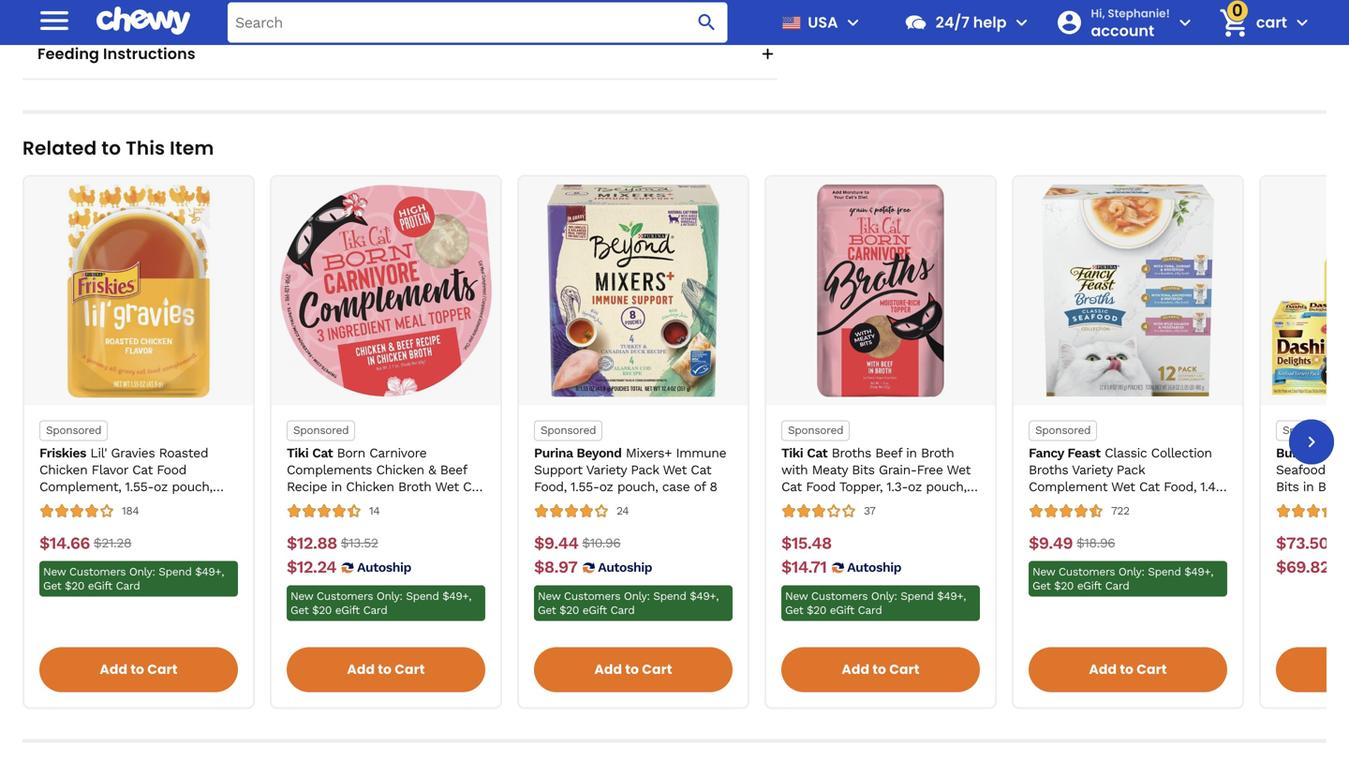 Task type: describe. For each thing, give the bounding box(es) containing it.
of inside 'born carnivore complements chicken & beef recipe in chicken broth wet cat food topper, 2.1-oz, case of 8'
[[441, 496, 452, 512]]

usa button
[[775, 0, 865, 45]]

egift for $14.66
[[88, 579, 112, 593]]

roasted
[[159, 445, 208, 461]]

broths beef in broth with meaty bits grain-free wet cat food topper, 1.3-oz pouch, case of 12
[[782, 445, 971, 512]]

broths inside broths beef in broth with meaty bits grain-free wet cat food topper, 1.3-oz pouch, case of 12
[[832, 445, 872, 461]]

$14.66 text field
[[39, 533, 90, 554]]

add to cart for $12.24
[[347, 661, 425, 679]]

beef inside broths beef in broth with meaty bits grain-free wet cat food topper, 1.3-oz pouch, case of 12
[[876, 445, 902, 461]]

$20 for $15.48
[[807, 604, 827, 617]]

1 add from the left
[[100, 661, 128, 679]]

carnivore
[[370, 445, 427, 461]]

recipe
[[287, 479, 327, 495]]

feeding instructions image
[[759, 45, 777, 63]]

variety for fancy feast
[[1073, 462, 1113, 478]]

16
[[87, 496, 99, 512]]

lil' gravies roasted chicken flavor cat food complement, 1.55-oz pouch, case of 16
[[39, 445, 213, 512]]

oz,
[[388, 496, 405, 512]]

14
[[369, 504, 380, 517]]

meaty
[[812, 462, 848, 478]]

fancy feast
[[1029, 445, 1101, 461]]

tiki cat for $14.71
[[782, 445, 828, 461]]

cat inside mixers+ immune support variety pack wet cat food, 1.55-oz pouch, case of 8
[[691, 462, 712, 478]]

customers for $14.66
[[69, 565, 126, 579]]

$9.44 text field
[[534, 533, 579, 554]]

sponsored for $14.66
[[46, 424, 101, 437]]

24/7
[[936, 12, 970, 33]]

help
[[974, 12, 1007, 33]]

card for $15.48
[[858, 604, 882, 617]]

born carnivore complements chicken & beef recipe in chicken broth wet cat food topper, 2.1-oz, case of 8
[[287, 445, 484, 512]]

feeding instructions
[[37, 43, 196, 64]]

of inside broths beef in broth with meaty bits grain-free wet cat food topper, 1.3-oz pouch, case of 12
[[814, 496, 825, 512]]

friskies lil' gravies roasted chicken flavor cat food complement, 1.55-oz pouch, case of 16 image
[[32, 184, 246, 398]]

complements
[[287, 462, 372, 478]]

184
[[122, 504, 139, 517]]

mixers+
[[626, 445, 672, 461]]

Product search field
[[228, 2, 728, 43]]

get for $14.66
[[43, 579, 61, 593]]

beyond
[[577, 445, 622, 461]]

Search text field
[[228, 2, 728, 43]]

broth inside broths beef in broth with meaty bits grain-free wet cat food topper, 1.3-oz pouch, case of 12
[[921, 445, 955, 461]]

flavor
[[92, 462, 128, 478]]

$14.71 text field
[[782, 557, 827, 578]]

instructions
[[103, 43, 196, 64]]

to for mixers+ immune support variety pack wet cat food, 1.55-oz pouch, case of 8
[[625, 661, 639, 679]]

wet inside mixers+ immune support variety pack wet cat food, 1.55-oz pouch, case of 8
[[663, 462, 687, 478]]

tiki cat broths beef in broth with meaty bits grain-free wet cat food topper, 1.3-oz pouch, case of 12 image
[[774, 184, 988, 398]]

chicken for flavor
[[39, 462, 87, 478]]

37
[[864, 504, 876, 517]]

24
[[617, 504, 629, 517]]

$14.66 $21.28
[[39, 533, 131, 553]]

cat inside lil' gravies roasted chicken flavor cat food complement, 1.55-oz pouch, case of 16
[[132, 462, 153, 478]]

cart menu image
[[1292, 11, 1314, 34]]

food, inside classic collection broths variety pack complement wet cat food, 1.4- oz pouch, case of 12
[[1164, 479, 1197, 495]]

item
[[170, 135, 214, 161]]

case inside lil' gravies roasted chicken flavor cat food complement, 1.55-oz pouch, case of 16
[[39, 496, 67, 512]]

$20 for $14.66
[[65, 579, 84, 593]]

$73.50
[[1277, 533, 1330, 553]]

$9.44
[[534, 533, 579, 553]]

spend for $9.49
[[1149, 565, 1182, 579]]

chewy support image
[[904, 10, 929, 35]]

oz inside mixers+ immune support variety pack wet cat food, 1.55-oz pouch, case of 8
[[600, 479, 613, 495]]

classic collection broths variety pack complement wet cat food, 1.4- oz pouch, case of 12
[[1029, 445, 1223, 512]]

collection
[[1152, 445, 1213, 461]]

add to cart button for $8.97
[[534, 647, 733, 692]]

add to cart for $14.71
[[842, 661, 920, 679]]

of inside lil' gravies roasted chicken flavor cat food complement, 1.55-oz pouch, case of 16
[[71, 496, 83, 512]]

pouch, inside lil' gravies roasted chicken flavor cat food complement, 1.55-oz pouch, case of 16
[[172, 479, 213, 495]]

$12.88
[[287, 533, 337, 553]]

egift down "$12.24" text field
[[335, 604, 360, 617]]

chewy home image
[[97, 0, 190, 41]]

account
[[1092, 20, 1155, 41]]

of inside classic collection broths variety pack complement wet cat food, 1.4- oz pouch, case of 12
[[1124, 496, 1136, 512]]

egift for $9.49
[[1078, 579, 1102, 593]]

oz inside lil' gravies roasted chicken flavor cat food complement, 1.55-oz pouch, case of 16
[[154, 479, 168, 495]]

grain-
[[879, 462, 917, 478]]

new customers only: spend $49+, get $20 egift card down $10.96 text box
[[538, 590, 719, 617]]

cat inside classic collection broths variety pack complement wet cat food, 1.4- oz pouch, case of 12
[[1140, 479, 1160, 495]]

$10.96 text field
[[582, 533, 621, 554]]

related
[[22, 135, 97, 161]]

722
[[1112, 504, 1130, 517]]

to for classic collection broths variety pack complement wet cat food, 1.4- oz pouch, case of 12
[[1120, 661, 1134, 679]]

fancy
[[1029, 445, 1064, 461]]

$10.96
[[582, 535, 621, 551]]

$12.24
[[287, 557, 337, 577]]

tiki cat for $12.24
[[287, 445, 333, 461]]

tiki cat born carnivore complements chicken & beef recipe in chicken broth wet cat food topper, 2.1-oz, case of 8 image
[[279, 184, 493, 398]]

customers down $8.97 text box
[[564, 590, 621, 603]]

$49+, for $9.49
[[1185, 565, 1214, 579]]

to for born carnivore complements chicken & beef recipe in chicken broth wet cat food topper, 2.1-oz, case of 8
[[378, 661, 392, 679]]

purina
[[534, 445, 573, 461]]

gravies
[[111, 445, 155, 461]]

$20 down $8.97 text box
[[560, 604, 579, 617]]

$18.96
[[1077, 535, 1116, 551]]

classic
[[1105, 445, 1148, 461]]

$49+, for $14.66
[[195, 565, 224, 579]]

5 add from the left
[[1090, 661, 1117, 679]]

cart link
[[1212, 0, 1288, 45]]

lil'
[[90, 445, 107, 461]]

get down "$12.24" text field
[[291, 604, 309, 617]]

egift for $15.48
[[830, 604, 855, 617]]

autoship for $12.88
[[357, 560, 411, 575]]

hi,
[[1092, 5, 1106, 21]]

topper, inside broths beef in broth with meaty bits grain-free wet cat food topper, 1.3-oz pouch, case of 12
[[840, 479, 883, 495]]

wet inside classic collection broths variety pack complement wet cat food, 1.4- oz pouch, case of 12
[[1112, 479, 1136, 495]]

add to cart button for $14.71
[[782, 647, 980, 692]]

&
[[428, 462, 436, 478]]

bundle:
[[1277, 445, 1323, 461]]

food, inside mixers+ immune support variety pack wet cat food, 1.55-oz pouch, case of 8
[[534, 479, 567, 495]]

case inside mixers+ immune support variety pack wet cat food, 1.55-oz pouch, case of 8
[[662, 479, 690, 495]]

$9.44 $10.96
[[534, 533, 621, 553]]

$69.82
[[1277, 557, 1330, 577]]

this
[[126, 135, 165, 161]]

only: for $9.49
[[1119, 565, 1145, 579]]

cat inside 'born carnivore complements chicken & beef recipe in chicken broth wet cat food topper, 2.1-oz, case of 8'
[[463, 479, 484, 495]]

broth inside 'born carnivore complements chicken & beef recipe in chicken broth wet cat food topper, 2.1-oz, case of 8'
[[398, 479, 431, 495]]

bits
[[852, 462, 875, 478]]

case inside broths beef in broth with meaty bits grain-free wet cat food topper, 1.3-oz pouch, case of 12
[[782, 496, 809, 512]]

in inside broths beef in broth with meaty bits grain-free wet cat food topper, 1.3-oz pouch, case of 12
[[907, 445, 917, 461]]

new customers only: spend $49+, get $20 egift card for $9.49
[[1033, 565, 1214, 593]]

2 sponsored from the left
[[293, 424, 349, 437]]

purina beyond
[[534, 445, 622, 461]]

menu image
[[36, 2, 73, 39]]

get down $8.97 text box
[[538, 604, 556, 617]]

new customers only: spend $49+, get $20 egift card for $15.48
[[786, 590, 967, 617]]

case inside 'born carnivore complements chicken & beef recipe in chicken broth wet cat food topper, 2.1-oz, case of 8'
[[409, 496, 436, 512]]

pack for mixers+
[[631, 462, 659, 478]]

$12.88 text field
[[287, 533, 337, 554]]

cart for $12.24
[[395, 661, 425, 679]]

tiki for $12.24
[[287, 445, 309, 461]]

beef inside 'born carnivore complements chicken & beef recipe in chicken broth wet cat food topper, 2.1-oz, case of 8'
[[440, 462, 467, 478]]

oz inside classic collection broths variety pack complement wet cat food, 1.4- oz pouch, case of 12
[[1029, 496, 1043, 512]]

only: for $14.66
[[129, 565, 155, 579]]

24/7 help
[[936, 12, 1007, 33]]

cart for $14.71
[[890, 661, 920, 679]]

to for broths beef in broth with meaty bits grain-free wet cat food topper, 1.3-oz pouch, case of 12
[[873, 661, 887, 679]]



Task type: locate. For each thing, give the bounding box(es) containing it.
1 horizontal spatial food,
[[1164, 479, 1197, 495]]

$8.97 text field
[[534, 557, 578, 578]]

add to cart
[[100, 661, 178, 679], [347, 661, 425, 679], [595, 661, 673, 679], [842, 661, 920, 679], [1090, 661, 1168, 679]]

0 horizontal spatial tiki
[[287, 445, 309, 461]]

$15.48 text field
[[782, 533, 832, 554]]

2 tiki cat from the left
[[782, 445, 828, 461]]

of down immune on the right bottom of the page
[[694, 479, 706, 495]]

$49+,
[[195, 565, 224, 579], [1185, 565, 1214, 579], [443, 590, 472, 603], [690, 590, 719, 603], [938, 590, 967, 603]]

2 variety from the left
[[1073, 462, 1113, 478]]

new for $14.66
[[43, 565, 66, 579]]

12 down meaty
[[829, 496, 841, 512]]

autoship for $9.44
[[598, 560, 653, 575]]

0 horizontal spatial 12
[[829, 496, 841, 512]]

1 horizontal spatial tiki cat
[[782, 445, 828, 461]]

new customers only: spend $49+, get $20 egift card
[[43, 565, 224, 593], [1033, 565, 1214, 593], [291, 590, 472, 617], [538, 590, 719, 617], [786, 590, 967, 617]]

case
[[662, 479, 690, 495], [39, 496, 67, 512], [409, 496, 436, 512], [782, 496, 809, 512], [1092, 496, 1120, 512]]

1 horizontal spatial tiki
[[782, 445, 804, 461]]

chicken up 2.1-
[[346, 479, 394, 495]]

1 food, from the left
[[534, 479, 567, 495]]

complement,
[[39, 479, 121, 495]]

case inside classic collection broths variety pack complement wet cat food, 1.4- oz pouch, case of 12
[[1092, 496, 1120, 512]]

inaba dashi delight seafood flavored variety pack bits in broth cat food topping, 2.5-oz cup, case of 36 image
[[1269, 184, 1350, 398]]

$73.50 $69.82
[[1277, 533, 1330, 577]]

0 vertical spatial broth
[[921, 445, 955, 461]]

case down immune on the right bottom of the page
[[662, 479, 690, 495]]

new for $9.49
[[1033, 565, 1056, 579]]

12 right 722
[[1139, 496, 1151, 512]]

0 horizontal spatial food
[[157, 462, 187, 478]]

$9.49 $18.96
[[1029, 533, 1116, 553]]

sponsored up friskies
[[46, 424, 101, 437]]

2 horizontal spatial food
[[806, 479, 836, 495]]

5 add to cart from the left
[[1090, 661, 1168, 679]]

autoship
[[357, 560, 411, 575], [598, 560, 653, 575], [848, 560, 902, 575]]

4 add to cart from the left
[[842, 661, 920, 679]]

$14.66
[[39, 533, 90, 553]]

get down $14.71 text box
[[786, 604, 804, 617]]

3 autoship from the left
[[848, 560, 902, 575]]

cart for $8.97
[[642, 661, 673, 679]]

new down the $14.66 text box
[[43, 565, 66, 579]]

pack down the 'classic'
[[1117, 462, 1146, 478]]

4 add to cart button from the left
[[782, 647, 980, 692]]

4 cart from the left
[[890, 661, 920, 679]]

card for $9.49
[[1106, 579, 1130, 593]]

0 horizontal spatial in
[[331, 479, 342, 495]]

1.55- for complement,
[[125, 479, 154, 495]]

of left 16
[[71, 496, 83, 512]]

get
[[43, 579, 61, 593], [1033, 579, 1051, 593], [291, 604, 309, 617], [538, 604, 556, 617], [786, 604, 804, 617]]

spend for $15.48
[[901, 590, 934, 603]]

sponsored for $15.48
[[788, 424, 844, 437]]

2 add from the left
[[347, 661, 375, 679]]

$21.28 text field
[[94, 533, 131, 554]]

1 horizontal spatial topper,
[[840, 479, 883, 495]]

$20 down "$12.24" text field
[[312, 604, 332, 617]]

in up grain-
[[907, 445, 917, 461]]

variety for purina beyond
[[586, 462, 627, 478]]

cat
[[312, 445, 333, 461], [807, 445, 828, 461], [132, 462, 153, 478], [691, 462, 712, 478], [463, 479, 484, 495], [782, 479, 802, 495], [1140, 479, 1160, 495]]

1 horizontal spatial 1.55-
[[571, 479, 600, 495]]

sponsored up fancy feast
[[1036, 424, 1091, 437]]

3 cart from the left
[[642, 661, 673, 679]]

food down meaty
[[806, 479, 836, 495]]

0 vertical spatial topper,
[[840, 479, 883, 495]]

0 horizontal spatial food,
[[534, 479, 567, 495]]

1 vertical spatial 8
[[456, 496, 464, 512]]

new down "$12.24" text field
[[291, 590, 313, 603]]

card for $14.66
[[116, 579, 140, 593]]

feeding
[[37, 43, 99, 64]]

1 vertical spatial broth
[[398, 479, 431, 495]]

feast
[[1068, 445, 1101, 461]]

customers for $9.49
[[1059, 565, 1116, 579]]

2 add to cart button from the left
[[287, 647, 486, 692]]

$20 down $14.71 text box
[[807, 604, 827, 617]]

cat inside broths beef in broth with meaty bits grain-free wet cat food topper, 1.3-oz pouch, case of 12
[[782, 479, 802, 495]]

add for $14.71
[[842, 661, 870, 679]]

$20
[[65, 579, 84, 593], [1055, 579, 1074, 593], [312, 604, 332, 617], [560, 604, 579, 617], [807, 604, 827, 617]]

1.55- down 'support'
[[571, 479, 600, 495]]

chicken down friskies
[[39, 462, 87, 478]]

with
[[782, 462, 808, 478]]

$20 down the $14.66 text box
[[65, 579, 84, 593]]

$21.28
[[94, 535, 131, 551]]

1 tiki from the left
[[287, 445, 309, 461]]

complement
[[1029, 479, 1108, 495]]

$20 down $9.49 $18.96
[[1055, 579, 1074, 593]]

wet up 722
[[1112, 479, 1136, 495]]

support
[[534, 462, 583, 478]]

12 inside broths beef in broth with meaty bits grain-free wet cat food topper, 1.3-oz pouch, case of 12
[[829, 496, 841, 512]]

stephanie!
[[1108, 5, 1171, 21]]

new customers only: spend $49+, get $20 egift card down $13.52 "text box"
[[291, 590, 472, 617]]

free
[[917, 462, 943, 478]]

3 add from the left
[[595, 661, 623, 679]]

pouch, inside mixers+ immune support variety pack wet cat food, 1.55-oz pouch, case of 8
[[618, 479, 658, 495]]

of down the 'classic'
[[1124, 496, 1136, 512]]

1 12 from the left
[[829, 496, 841, 512]]

broths up bits
[[832, 445, 872, 461]]

new customers only: spend $49+, get $20 egift card down $21.28 text box
[[43, 565, 224, 593]]

0 horizontal spatial beef
[[440, 462, 467, 478]]

oz down "free"
[[908, 479, 922, 495]]

oz down the complement
[[1029, 496, 1043, 512]]

in down 'complements'
[[331, 479, 342, 495]]

pack
[[631, 462, 659, 478], [1117, 462, 1146, 478]]

beef right &
[[440, 462, 467, 478]]

5 add to cart button from the left
[[1029, 647, 1228, 692]]

chicken inside lil' gravies roasted chicken flavor cat food complement, 1.55-oz pouch, case of 16
[[39, 462, 87, 478]]

new customers only: spend $49+, get $20 egift card down $14.71 text box
[[786, 590, 967, 617]]

get down the $14.66 text box
[[43, 579, 61, 593]]

$73.50 text field
[[1277, 533, 1330, 554]]

customers down $18.96 'text field'
[[1059, 565, 1116, 579]]

1 horizontal spatial in
[[907, 445, 917, 461]]

wet down &
[[435, 479, 459, 495]]

case down with
[[782, 496, 809, 512]]

$13.52
[[341, 535, 378, 551]]

$69.82 text field
[[1277, 557, 1330, 578]]

customers down $14.71 text box
[[812, 590, 868, 603]]

$20 for $9.49
[[1055, 579, 1074, 593]]

new down $14.71 text box
[[786, 590, 808, 603]]

variety inside mixers+ immune support variety pack wet cat food, 1.55-oz pouch, case of 8
[[586, 462, 627, 478]]

broths
[[832, 445, 872, 461], [1029, 462, 1069, 478]]

0 vertical spatial 8
[[710, 479, 718, 495]]

hi, stephanie! account
[[1092, 5, 1171, 41]]

food,
[[534, 479, 567, 495], [1164, 479, 1197, 495]]

new customers only: spend $49+, get $20 egift card down $18.96 'text field'
[[1033, 565, 1214, 593]]

$18.96 text field
[[1077, 533, 1116, 554]]

in
[[907, 445, 917, 461], [331, 479, 342, 495]]

autoship down 37 in the bottom of the page
[[848, 560, 902, 575]]

born
[[337, 445, 365, 461]]

1.55- for food,
[[571, 479, 600, 495]]

1 autoship from the left
[[357, 560, 411, 575]]

new
[[43, 565, 66, 579], [1033, 565, 1056, 579], [291, 590, 313, 603], [538, 590, 561, 603], [786, 590, 808, 603]]

pouch,
[[172, 479, 213, 495], [618, 479, 658, 495], [926, 479, 967, 495], [1047, 496, 1088, 512]]

2 1.55- from the left
[[571, 479, 600, 495]]

0 horizontal spatial broth
[[398, 479, 431, 495]]

1 vertical spatial broths
[[1029, 462, 1069, 478]]

0 vertical spatial food
[[157, 462, 187, 478]]

customers down "$12.24" text field
[[317, 590, 373, 603]]

get for $15.48
[[786, 604, 804, 617]]

8 inside mixers+ immune support variety pack wet cat food, 1.55-oz pouch, case of 8
[[710, 479, 718, 495]]

variety inside classic collection broths variety pack complement wet cat food, 1.4- oz pouch, case of 12
[[1073, 462, 1113, 478]]

immune
[[676, 445, 727, 461]]

wet right "free"
[[947, 462, 971, 478]]

add to cart for $8.97
[[595, 661, 673, 679]]

1 variety from the left
[[586, 462, 627, 478]]

0 horizontal spatial pack
[[631, 462, 659, 478]]

5 cart from the left
[[1137, 661, 1168, 679]]

sponsored up the bundle:
[[1283, 424, 1339, 437]]

of right oz,
[[441, 496, 452, 512]]

topper,
[[840, 479, 883, 495], [320, 496, 364, 512]]

topper, inside 'born carnivore complements chicken & beef recipe in chicken broth wet cat food topper, 2.1-oz, case of 8'
[[320, 496, 364, 512]]

egift down $15.48 'text field'
[[830, 604, 855, 617]]

get for $9.49
[[1033, 579, 1051, 593]]

pouch, down the complement
[[1047, 496, 1088, 512]]

pouch, inside classic collection broths variety pack complement wet cat food, 1.4- oz pouch, case of 12
[[1047, 496, 1088, 512]]

2 pack from the left
[[1117, 462, 1146, 478]]

1 1.55- from the left
[[125, 479, 154, 495]]

sponsored for $9.49
[[1036, 424, 1091, 437]]

sponsored
[[46, 424, 101, 437], [293, 424, 349, 437], [541, 424, 596, 437], [788, 424, 844, 437], [1036, 424, 1091, 437], [1283, 424, 1339, 437]]

food, down 'support'
[[534, 479, 567, 495]]

to
[[102, 135, 121, 161], [130, 661, 144, 679], [378, 661, 392, 679], [625, 661, 639, 679], [873, 661, 887, 679], [1120, 661, 1134, 679]]

0 horizontal spatial tiki cat
[[287, 445, 333, 461]]

add
[[100, 661, 128, 679], [347, 661, 375, 679], [595, 661, 623, 679], [842, 661, 870, 679], [1090, 661, 1117, 679]]

tiki cat up with
[[782, 445, 828, 461]]

1 horizontal spatial food
[[287, 496, 317, 512]]

get down $9.49 text field
[[1033, 579, 1051, 593]]

broth
[[921, 445, 955, 461], [398, 479, 431, 495]]

8 inside 'born carnivore complements chicken & beef recipe in chicken broth wet cat food topper, 2.1-oz, case of 8'
[[456, 496, 464, 512]]

1 add to cart from the left
[[100, 661, 178, 679]]

tiki cat
[[287, 445, 333, 461], [782, 445, 828, 461]]

5 sponsored from the left
[[1036, 424, 1091, 437]]

usa
[[808, 12, 839, 33]]

submit search image
[[696, 11, 719, 34]]

egift down $21.28 text box
[[88, 579, 112, 593]]

egift down $10.96 text box
[[583, 604, 607, 617]]

0 vertical spatial broths
[[832, 445, 872, 461]]

of down meaty
[[814, 496, 825, 512]]

pack inside mixers+ immune support variety pack wet cat food, 1.55-oz pouch, case of 8
[[631, 462, 659, 478]]

related to this item
[[22, 135, 214, 161]]

8 down immune on the right bottom of the page
[[710, 479, 718, 495]]

wet down mixers+
[[663, 462, 687, 478]]

0 horizontal spatial topper,
[[320, 496, 364, 512]]

1 vertical spatial in
[[331, 479, 342, 495]]

customers for $15.48
[[812, 590, 868, 603]]

topper, left 14
[[320, 496, 364, 512]]

mixers+ immune support variety pack wet cat food, 1.55-oz pouch, case of 8
[[534, 445, 727, 495]]

autoship down $10.96 text box
[[598, 560, 653, 575]]

0 horizontal spatial variety
[[586, 462, 627, 478]]

0 horizontal spatial broths
[[832, 445, 872, 461]]

pack for classic
[[1117, 462, 1146, 478]]

oz down beyond
[[600, 479, 613, 495]]

food inside lil' gravies roasted chicken flavor cat food complement, 1.55-oz pouch, case of 16
[[157, 462, 187, 478]]

case right oz,
[[409, 496, 436, 512]]

wet inside 'born carnivore complements chicken & beef recipe in chicken broth wet cat food topper, 2.1-oz, case of 8'
[[435, 479, 459, 495]]

2 tiki from the left
[[782, 445, 804, 461]]

$13.52 text field
[[341, 533, 378, 554]]

of inside mixers+ immune support variety pack wet cat food, 1.55-oz pouch, case of 8
[[694, 479, 706, 495]]

1 vertical spatial topper,
[[320, 496, 364, 512]]

$12.24 text field
[[287, 557, 337, 578]]

variety down beyond
[[586, 462, 627, 478]]

4 add from the left
[[842, 661, 870, 679]]

$14.71
[[782, 557, 827, 577]]

new customers only: spend $49+, get $20 egift card for $14.66
[[43, 565, 224, 593]]

add to cart button for $12.24
[[287, 647, 486, 692]]

egift down $18.96 'text field'
[[1078, 579, 1102, 593]]

wet
[[663, 462, 687, 478], [947, 462, 971, 478], [435, 479, 459, 495], [1112, 479, 1136, 495]]

2 add to cart from the left
[[347, 661, 425, 679]]

2 12 from the left
[[1139, 496, 1151, 512]]

4 sponsored from the left
[[788, 424, 844, 437]]

menu image
[[842, 11, 865, 34]]

1 cart from the left
[[147, 661, 178, 679]]

chicken down carnivore
[[376, 462, 424, 478]]

in inside 'born carnivore complements chicken & beef recipe in chicken broth wet cat food topper, 2.1-oz, case of 8'
[[331, 479, 342, 495]]

wet inside broths beef in broth with meaty bits grain-free wet cat food topper, 1.3-oz pouch, case of 12
[[947, 462, 971, 478]]

case up $18.96 at the bottom of page
[[1092, 496, 1120, 512]]

tiki
[[287, 445, 309, 461], [782, 445, 804, 461]]

0 horizontal spatial 1.55-
[[125, 479, 154, 495]]

only: for $15.48
[[872, 590, 898, 603]]

pack down mixers+
[[631, 462, 659, 478]]

1 sponsored from the left
[[46, 424, 101, 437]]

food
[[157, 462, 187, 478], [806, 479, 836, 495], [287, 496, 317, 512]]

0 horizontal spatial 8
[[456, 496, 464, 512]]

pouch, inside broths beef in broth with meaty bits grain-free wet cat food topper, 1.3-oz pouch, case of 12
[[926, 479, 967, 495]]

broth down &
[[398, 479, 431, 495]]

new for $15.48
[[786, 590, 808, 603]]

1 add to cart button from the left
[[39, 647, 238, 692]]

2 cart from the left
[[395, 661, 425, 679]]

0 vertical spatial beef
[[876, 445, 902, 461]]

1.55- up the 184
[[125, 479, 154, 495]]

list
[[22, 175, 1350, 709]]

food, left 1.4-
[[1164, 479, 1197, 495]]

items image
[[1218, 6, 1251, 39]]

1 vertical spatial beef
[[440, 462, 467, 478]]

chicken for &
[[376, 462, 424, 478]]

1 horizontal spatial variety
[[1073, 462, 1113, 478]]

account menu image
[[1174, 11, 1197, 34]]

list containing $14.66
[[22, 175, 1350, 709]]

cart
[[1257, 12, 1288, 33]]

pouch, down roasted
[[172, 479, 213, 495]]

0 vertical spatial in
[[907, 445, 917, 461]]

$49+, for $15.48
[[938, 590, 967, 603]]

1.55-
[[125, 479, 154, 495], [571, 479, 600, 495]]

food down recipe
[[287, 496, 317, 512]]

to for lil' gravies roasted chicken flavor cat food complement, 1.55-oz pouch, case of 16
[[130, 661, 144, 679]]

spend
[[159, 565, 192, 579], [1149, 565, 1182, 579], [406, 590, 439, 603], [654, 590, 687, 603], [901, 590, 934, 603]]

2 food, from the left
[[1164, 479, 1197, 495]]

oz down roasted
[[154, 479, 168, 495]]

variety down feast
[[1073, 462, 1113, 478]]

12 inside classic collection broths variety pack complement wet cat food, 1.4- oz pouch, case of 12
[[1139, 496, 1151, 512]]

new down $9.49 text field
[[1033, 565, 1056, 579]]

1 horizontal spatial 12
[[1139, 496, 1151, 512]]

1.55- inside lil' gravies roasted chicken flavor cat food complement, 1.55-oz pouch, case of 16
[[125, 479, 154, 495]]

oz
[[154, 479, 168, 495], [600, 479, 613, 495], [908, 479, 922, 495], [1029, 496, 1043, 512]]

6 sponsored from the left
[[1283, 424, 1339, 437]]

topper, down bits
[[840, 479, 883, 495]]

tiki up recipe
[[287, 445, 309, 461]]

1.55- inside mixers+ immune support variety pack wet cat food, 1.55-oz pouch, case of 8
[[571, 479, 600, 495]]

fancy feast classic collection broths variety pack complement wet cat food, 1.4-oz pouch, case of 12 image
[[1022, 184, 1235, 398]]

24/7 help link
[[897, 0, 1007, 45]]

tiki for $14.71
[[782, 445, 804, 461]]

chicken
[[39, 462, 87, 478], [376, 462, 424, 478], [346, 479, 394, 495]]

case down complement,
[[39, 496, 67, 512]]

pouch, up 24
[[618, 479, 658, 495]]

sponsored up meaty
[[788, 424, 844, 437]]

2.1-
[[368, 496, 388, 512]]

spend for $14.66
[[159, 565, 192, 579]]

broths down 'fancy'
[[1029, 462, 1069, 478]]

card
[[116, 579, 140, 593], [1106, 579, 1130, 593], [363, 604, 387, 617], [611, 604, 635, 617], [858, 604, 882, 617]]

pack inside classic collection broths variety pack complement wet cat food, 1.4- oz pouch, case of 12
[[1117, 462, 1146, 478]]

3 sponsored from the left
[[541, 424, 596, 437]]

1 pack from the left
[[631, 462, 659, 478]]

$12.88 $13.52
[[287, 533, 378, 553]]

purina beyond mixers+ immune support variety pack wet cat food, 1.55-oz pouch, case of 8 image
[[527, 184, 741, 398]]

inab
[[1277, 445, 1350, 512]]

oz inside broths beef in broth with meaty bits grain-free wet cat food topper, 1.3-oz pouch, case of 12
[[908, 479, 922, 495]]

tiki cat up 'complements'
[[287, 445, 333, 461]]

pouch, down "free"
[[926, 479, 967, 495]]

8 right oz,
[[456, 496, 464, 512]]

1 horizontal spatial 8
[[710, 479, 718, 495]]

sponsored up purina beyond
[[541, 424, 596, 437]]

1 vertical spatial food
[[806, 479, 836, 495]]

1 horizontal spatial autoship
[[598, 560, 653, 575]]

1 horizontal spatial broth
[[921, 445, 955, 461]]

autoship down $13.52 "text box"
[[357, 560, 411, 575]]

broth up "free"
[[921, 445, 955, 461]]

add for $12.24
[[347, 661, 375, 679]]

cart
[[147, 661, 178, 679], [395, 661, 425, 679], [642, 661, 673, 679], [890, 661, 920, 679], [1137, 661, 1168, 679]]

help menu image
[[1011, 11, 1033, 34]]

2 autoship from the left
[[598, 560, 653, 575]]

sponsored for $73.50
[[1283, 424, 1339, 437]]

1.3-
[[887, 479, 908, 495]]

food down roasted
[[157, 462, 187, 478]]

0 horizontal spatial autoship
[[357, 560, 411, 575]]

1 tiki cat from the left
[[287, 445, 333, 461]]

egift
[[88, 579, 112, 593], [1078, 579, 1102, 593], [335, 604, 360, 617], [583, 604, 607, 617], [830, 604, 855, 617]]

beef
[[876, 445, 902, 461], [440, 462, 467, 478]]

1.4-
[[1201, 479, 1223, 495]]

$15.48
[[782, 533, 832, 553]]

beef up grain-
[[876, 445, 902, 461]]

$8.97
[[534, 557, 578, 577]]

new down $8.97 text box
[[538, 590, 561, 603]]

food inside 'born carnivore complements chicken & beef recipe in chicken broth wet cat food topper, 2.1-oz, case of 8'
[[287, 496, 317, 512]]

add for $8.97
[[595, 661, 623, 679]]

1 horizontal spatial beef
[[876, 445, 902, 461]]

2 vertical spatial food
[[287, 496, 317, 512]]

broths inside classic collection broths variety pack complement wet cat food, 1.4- oz pouch, case of 12
[[1029, 462, 1069, 478]]

3 add to cart button from the left
[[534, 647, 733, 692]]

customers
[[69, 565, 126, 579], [1059, 565, 1116, 579], [317, 590, 373, 603], [564, 590, 621, 603], [812, 590, 868, 603]]

1 horizontal spatial pack
[[1117, 462, 1146, 478]]

tiki up with
[[782, 445, 804, 461]]

$9.49
[[1029, 533, 1073, 553]]

customers down the $14.66 $21.28
[[69, 565, 126, 579]]

3 add to cart from the left
[[595, 661, 673, 679]]

2 horizontal spatial autoship
[[848, 560, 902, 575]]

$9.49 text field
[[1029, 533, 1073, 554]]

food inside broths beef in broth with meaty bits grain-free wet cat food topper, 1.3-oz pouch, case of 12
[[806, 479, 836, 495]]

sponsored up born on the bottom of the page
[[293, 424, 349, 437]]

friskies
[[39, 445, 86, 461]]

1 horizontal spatial broths
[[1029, 462, 1069, 478]]



Task type: vqa. For each thing, say whether or not it's contained in the screenshot.
"Young" for Young (Under One Year), Pregnant/Nursing: Unlimited Feed In Addition To Unlimited Grass Hay. Alfalfa Hay May Be Given In Small Quantities. *Please Note That These Are Guidelines. If Your Rabbit Is Overweight Or Underweight, Please Contact Your Veterinarian Or Oxbow For More Specific Feeding Information. Transitioning To A New Food: Week 1, Mix 3 Parts Current Food With 1 Part New Food. Week 2, Mix 2 Parts Current Food With 2 Parts New Food. Week 3, Mix 1 Part Current Food With 3 Parts New Food. Week Four, Feed Oxbow Garden Select Young Rabbit Food Exclusively.
no



